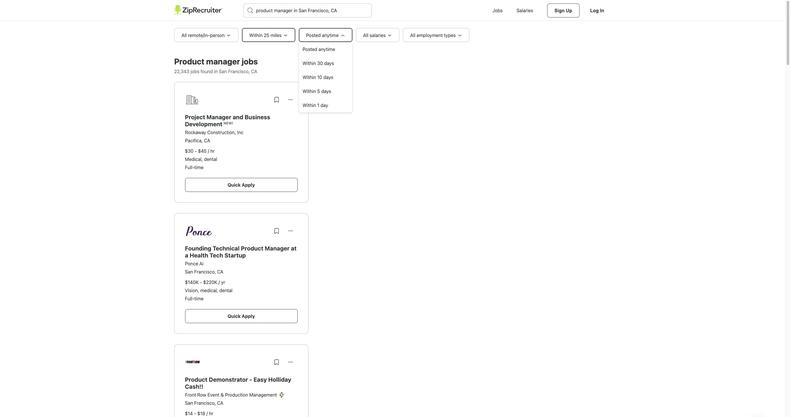 Task type: describe. For each thing, give the bounding box(es) containing it.
holliday
[[268, 376, 292, 383]]

all employment types button
[[403, 28, 470, 42]]

1 vertical spatial jobs
[[191, 69, 200, 74]]

anytime for posted anytime button on the left top
[[319, 47, 335, 52]]

medical,
[[185, 157, 203, 162]]

- for $30 - $45 / hr medical, dental full-time
[[195, 149, 197, 154]]

manager
[[206, 57, 240, 66]]

easy
[[254, 376, 267, 383]]

$30
[[185, 149, 194, 154]]

event
[[208, 392, 220, 398]]

in
[[601, 8, 605, 13]]

$14 - $18 / hr
[[185, 411, 213, 416]]

health
[[190, 252, 208, 259]]

ca inside founding technical product manager at a health tech startup ponce ai san francisco, ca
[[217, 269, 224, 275]]

2 vertical spatial /
[[207, 411, 208, 416]]

apply for founding technical product manager at a health tech startup
[[242, 314, 255, 319]]

$18
[[198, 411, 205, 416]]

francisco, inside founding technical product manager at a health tech startup ponce ai san francisco, ca
[[194, 269, 216, 275]]

pacifica, ca link
[[185, 138, 210, 143]]

medical,
[[200, 288, 218, 293]]

$14
[[185, 411, 193, 416]]

all salaries button
[[356, 28, 400, 42]]

manager inside founding technical product manager at a health tech startup ponce ai san francisco, ca
[[265, 245, 290, 252]]

rockaway
[[185, 130, 206, 135]]

dental inside $140k - $220k / yr vision, medical, dental full-time
[[219, 288, 233, 293]]

founding technical product manager at a health tech startup image
[[185, 226, 213, 236]]

within 25 miles button
[[242, 28, 295, 42]]

construction,
[[207, 130, 236, 135]]

sign
[[555, 8, 565, 13]]

quick apply button for founding technical product manager at a health tech startup
[[185, 309, 298, 323]]

&
[[221, 392, 224, 398]]

25
[[264, 33, 270, 38]]

within 1 day button
[[299, 98, 352, 112]]

posted for posted anytime button on the left top
[[303, 47, 318, 52]]

save job for later image for product demonstrator - easy holliday cash!!
[[273, 359, 280, 366]]

salaries
[[517, 8, 534, 13]]

ponce ai link
[[185, 261, 204, 266]]

product demonstrator - easy holliday cash!! image
[[185, 355, 201, 369]]

1 horizontal spatial jobs
[[242, 57, 258, 66]]

quick apply for project manager and business development
[[228, 182, 255, 188]]

development
[[185, 121, 223, 127]]

within for within 5 days
[[303, 89, 316, 94]]

rockaway construction, inc link
[[185, 130, 244, 135]]

log in link
[[583, 4, 612, 18]]

quick apply button for project manager and business development
[[185, 178, 298, 192]]

days for within 5 days
[[321, 89, 331, 94]]

front row event & production management
[[185, 392, 277, 398]]

save job for later image for founding technical product manager at a health tech startup
[[273, 228, 280, 235]]

technical
[[213, 245, 240, 252]]

francisco, inside product manager jobs 22,343 jobs found in san francisco,  ca
[[228, 69, 250, 74]]

all remote/in-person
[[182, 33, 225, 38]]

at
[[291, 245, 297, 252]]

within for within 25 miles
[[249, 33, 263, 38]]

posted anytime for posted anytime button on the left top
[[303, 47, 335, 52]]

Search job title or keyword search field
[[244, 4, 372, 17]]

ca inside product manager jobs 22,343 jobs found in san francisco,  ca
[[251, 69, 258, 74]]

product inside founding technical product manager at a health tech startup ponce ai san francisco, ca
[[241, 245, 264, 252]]

product manager jobs 22,343 jobs found in san francisco,  ca
[[174, 57, 258, 74]]

all for all remote/in-person
[[182, 33, 187, 38]]

$220k
[[203, 280, 217, 285]]

$45
[[198, 149, 207, 154]]

project manager and business development
[[185, 114, 270, 127]]

demonstrator
[[209, 376, 248, 383]]

within 5 days button
[[299, 84, 352, 98]]

2 vertical spatial san
[[185, 401, 193, 406]]

ponce
[[185, 261, 198, 266]]

log
[[591, 8, 599, 13]]

sign up
[[555, 8, 573, 13]]

new!
[[224, 121, 233, 125]]

startup
[[225, 252, 246, 259]]

remote/in-
[[188, 33, 210, 38]]

salaries
[[370, 33, 386, 38]]

within 10 days button
[[299, 70, 352, 84]]

full- inside $140k - $220k / yr vision, medical, dental full-time
[[185, 296, 195, 301]]

vision,
[[185, 288, 199, 293]]

product for manager
[[174, 57, 205, 66]]

a
[[185, 252, 188, 259]]

san francisco, ca link for product demonstrator - easy holliday cash!!
[[185, 401, 224, 406]]

main element
[[174, 0, 612, 21]]

5
[[317, 89, 320, 94]]

all employment types
[[410, 33, 456, 38]]

sign up link
[[548, 4, 580, 18]]

pacifica,
[[185, 138, 203, 143]]

product demonstrator - easy holliday cash!! link
[[185, 376, 292, 390]]

$30 - $45 / hr medical, dental full-time
[[185, 149, 217, 170]]

save job for later image
[[273, 96, 280, 103]]

within for within 10 days
[[303, 75, 316, 80]]

san francisco, ca
[[185, 401, 224, 406]]

all for all salaries
[[363, 33, 369, 38]]

production
[[225, 392, 248, 398]]

salaries link
[[510, 0, 541, 21]]

time inside the "$30 - $45 / hr medical, dental full-time"
[[195, 165, 204, 170]]

$140k
[[185, 280, 199, 285]]

10
[[317, 75, 322, 80]]

miles
[[271, 33, 282, 38]]

days for within 10 days
[[324, 75, 333, 80]]

jobs
[[493, 8, 503, 13]]



Task type: locate. For each thing, give the bounding box(es) containing it.
posted inside posted anytime button
[[303, 47, 318, 52]]

days inside button
[[321, 89, 331, 94]]

all
[[182, 33, 187, 38], [363, 33, 369, 38], [410, 33, 416, 38]]

within inside popup button
[[249, 33, 263, 38]]

within for within 30 days
[[303, 61, 316, 66]]

time
[[195, 165, 204, 170], [195, 296, 204, 301]]

san right the in
[[219, 69, 227, 74]]

product
[[174, 57, 205, 66], [241, 245, 264, 252], [185, 376, 208, 383]]

manager
[[207, 114, 232, 120], [265, 245, 290, 252]]

0 vertical spatial anytime
[[322, 33, 339, 38]]

anytime for posted anytime popup button
[[322, 33, 339, 38]]

time inside $140k - $220k / yr vision, medical, dental full-time
[[195, 296, 204, 301]]

0 vertical spatial apply
[[242, 182, 255, 188]]

22,343
[[174, 69, 189, 74]]

0 vertical spatial san
[[219, 69, 227, 74]]

posted anytime for posted anytime popup button
[[306, 33, 339, 38]]

- left easy
[[250, 376, 252, 383]]

2 full- from the top
[[185, 296, 195, 301]]

2 san francisco, ca link from the top
[[185, 401, 224, 406]]

1 vertical spatial dental
[[219, 288, 233, 293]]

1 horizontal spatial dental
[[219, 288, 233, 293]]

2 vertical spatial days
[[321, 89, 331, 94]]

1 vertical spatial san
[[185, 269, 193, 275]]

jobs right manager
[[242, 57, 258, 66]]

log in
[[591, 8, 605, 13]]

quick for project manager and business development
[[228, 182, 241, 188]]

hr for $14 - $18 / hr
[[209, 411, 213, 416]]

san inside product manager jobs 22,343 jobs found in san francisco,  ca
[[219, 69, 227, 74]]

anytime inside popup button
[[322, 33, 339, 38]]

rockaway construction, inc pacifica, ca
[[185, 130, 244, 143]]

quick
[[228, 182, 241, 188], [228, 314, 241, 319]]

san francisco, ca link down row
[[185, 401, 224, 406]]

1 horizontal spatial all
[[363, 33, 369, 38]]

within for within 1 day
[[303, 103, 316, 108]]

quick apply for founding technical product manager at a health tech startup
[[228, 314, 255, 319]]

None button
[[284, 93, 298, 107], [284, 224, 298, 238], [284, 355, 298, 369], [284, 93, 298, 107], [284, 224, 298, 238], [284, 355, 298, 369]]

1 vertical spatial manager
[[265, 245, 290, 252]]

francisco, down row
[[194, 401, 216, 406]]

francisco, down manager
[[228, 69, 250, 74]]

2 quick apply from the top
[[228, 314, 255, 319]]

2 vertical spatial product
[[185, 376, 208, 383]]

within left 25
[[249, 33, 263, 38]]

within
[[249, 33, 263, 38], [303, 61, 316, 66], [303, 75, 316, 80], [303, 89, 316, 94], [303, 103, 316, 108]]

/
[[208, 149, 209, 154], [219, 280, 220, 285], [207, 411, 208, 416]]

hr inside the "$30 - $45 / hr medical, dental full-time"
[[211, 149, 215, 154]]

0 vertical spatial quick apply button
[[185, 178, 298, 192]]

2 horizontal spatial all
[[410, 33, 416, 38]]

days for within 30 days
[[324, 61, 334, 66]]

1 vertical spatial full-
[[185, 296, 195, 301]]

days right 10
[[324, 75, 333, 80]]

posted anytime button
[[299, 42, 352, 56]]

0 horizontal spatial all
[[182, 33, 187, 38]]

jobs left found
[[191, 69, 200, 74]]

san francisco, ca link for founding technical product manager at a health tech startup
[[185, 269, 224, 275]]

0 vertical spatial /
[[208, 149, 209, 154]]

1 vertical spatial san francisco, ca link
[[185, 401, 224, 406]]

apply for project manager and business development
[[242, 182, 255, 188]]

- inside product demonstrator - easy holliday cash!!
[[250, 376, 252, 383]]

found
[[201, 69, 213, 74]]

within left 10
[[303, 75, 316, 80]]

ca inside rockaway construction, inc pacifica, ca
[[204, 138, 210, 143]]

product inside product demonstrator - easy holliday cash!!
[[185, 376, 208, 383]]

save job for later image
[[273, 228, 280, 235], [273, 359, 280, 366]]

founding technical product manager at a health tech startup link
[[185, 245, 297, 259]]

days inside "button"
[[324, 61, 334, 66]]

1 vertical spatial posted
[[303, 47, 318, 52]]

posted anytime up 'within 30 days'
[[303, 47, 335, 52]]

time down vision,
[[195, 296, 204, 301]]

within 10 days
[[303, 75, 333, 80]]

2 time from the top
[[195, 296, 204, 301]]

1 vertical spatial product
[[241, 245, 264, 252]]

1 apply from the top
[[242, 182, 255, 188]]

0 vertical spatial dental
[[204, 157, 217, 162]]

all left employment
[[410, 33, 416, 38]]

hr right the '$45'
[[211, 149, 215, 154]]

1 vertical spatial /
[[219, 280, 220, 285]]

0 vertical spatial manager
[[207, 114, 232, 120]]

within inside "button"
[[303, 61, 316, 66]]

0 vertical spatial jobs
[[242, 57, 258, 66]]

san inside founding technical product manager at a health tech startup ponce ai san francisco, ca
[[185, 269, 193, 275]]

full- inside the "$30 - $45 / hr medical, dental full-time"
[[185, 165, 195, 170]]

2 quick apply button from the top
[[185, 309, 298, 323]]

front
[[185, 392, 196, 398]]

/ inside the "$30 - $45 / hr medical, dental full-time"
[[208, 149, 209, 154]]

2 save job for later image from the top
[[273, 359, 280, 366]]

within 30 days
[[303, 61, 334, 66]]

all for all employment types
[[410, 33, 416, 38]]

1 vertical spatial days
[[324, 75, 333, 80]]

0 vertical spatial quick apply
[[228, 182, 255, 188]]

quick apply button
[[185, 178, 298, 192], [185, 309, 298, 323]]

san down ponce
[[185, 269, 193, 275]]

product demonstrator - easy holliday cash!!
[[185, 376, 292, 390]]

1 vertical spatial quick
[[228, 314, 241, 319]]

0 vertical spatial hr
[[211, 149, 215, 154]]

san francisco, ca link
[[185, 269, 224, 275], [185, 401, 224, 406]]

francisco, down ai
[[194, 269, 216, 275]]

1 vertical spatial francisco,
[[194, 269, 216, 275]]

- left $18
[[194, 411, 196, 416]]

/ for project manager and business development
[[208, 149, 209, 154]]

0 horizontal spatial dental
[[204, 157, 217, 162]]

product for demonstrator
[[185, 376, 208, 383]]

person
[[210, 33, 225, 38]]

1 vertical spatial quick apply button
[[185, 309, 298, 323]]

all remote/in-person button
[[174, 28, 239, 42]]

founding
[[185, 245, 212, 252]]

employment
[[417, 33, 443, 38]]

2 apply from the top
[[242, 314, 255, 319]]

product inside product manager jobs 22,343 jobs found in san francisco,  ca
[[174, 57, 205, 66]]

we found 22,343+ open positions dialog
[[0, 0, 786, 417]]

1 san francisco, ca link from the top
[[185, 269, 224, 275]]

day
[[321, 103, 328, 108]]

posted inside posted anytime popup button
[[306, 33, 321, 38]]

within left "1"
[[303, 103, 316, 108]]

3 all from the left
[[410, 33, 416, 38]]

0 vertical spatial san francisco, ca link
[[185, 269, 224, 275]]

within inside button
[[303, 89, 316, 94]]

product up startup
[[241, 245, 264, 252]]

apply
[[242, 182, 255, 188], [242, 314, 255, 319]]

- right $140k
[[200, 280, 202, 285]]

within left the 30
[[303, 61, 316, 66]]

hr for $30 - $45 / hr medical, dental full-time
[[211, 149, 215, 154]]

1 quick apply button from the top
[[185, 178, 298, 192]]

up
[[566, 8, 573, 13]]

30
[[317, 61, 323, 66]]

tech
[[210, 252, 223, 259]]

within 25 miles
[[249, 33, 282, 38]]

1 vertical spatial save job for later image
[[273, 359, 280, 366]]

dental
[[204, 157, 217, 162], [219, 288, 233, 293]]

ca
[[251, 69, 258, 74], [204, 138, 210, 143], [217, 269, 224, 275], [217, 401, 224, 406]]

0 vertical spatial quick
[[228, 182, 241, 188]]

anytime up posted anytime button on the left top
[[322, 33, 339, 38]]

inc
[[237, 130, 244, 135]]

front row event & production management link
[[185, 392, 277, 398]]

0 horizontal spatial manager
[[207, 114, 232, 120]]

hr
[[211, 149, 215, 154], [209, 411, 213, 416]]

/ right $18
[[207, 411, 208, 416]]

0 vertical spatial save job for later image
[[273, 228, 280, 235]]

posted up posted anytime button on the left top
[[306, 33, 321, 38]]

-
[[195, 149, 197, 154], [200, 280, 202, 285], [250, 376, 252, 383], [194, 411, 196, 416]]

ai
[[200, 261, 204, 266]]

1
[[317, 103, 320, 108]]

dental down the '$45'
[[204, 157, 217, 162]]

posted anytime inside popup button
[[306, 33, 339, 38]]

manager inside project manager and business development
[[207, 114, 232, 120]]

2 all from the left
[[363, 33, 369, 38]]

1 vertical spatial time
[[195, 296, 204, 301]]

full-
[[185, 165, 195, 170], [185, 296, 195, 301]]

dental inside the "$30 - $45 / hr medical, dental full-time"
[[204, 157, 217, 162]]

row
[[197, 392, 206, 398]]

0 vertical spatial francisco,
[[228, 69, 250, 74]]

/ for founding technical product manager at a health tech startup
[[219, 280, 220, 285]]

posted anytime
[[306, 33, 339, 38], [303, 47, 335, 52]]

ziprecruiter image
[[174, 5, 222, 16]]

quick for founding technical product manager at a health tech startup
[[228, 314, 241, 319]]

yr
[[221, 280, 225, 285]]

within left 5
[[303, 89, 316, 94]]

- inside $140k - $220k / yr vision, medical, dental full-time
[[200, 280, 202, 285]]

manager left at
[[265, 245, 290, 252]]

1 save job for later image from the top
[[273, 228, 280, 235]]

posted anytime up posted anytime button on the left top
[[306, 33, 339, 38]]

posted up 'within 30 days'
[[303, 47, 318, 52]]

jobs link
[[486, 0, 510, 21]]

within 1 day
[[303, 103, 328, 108]]

anytime
[[322, 33, 339, 38], [319, 47, 335, 52]]

manager up new!
[[207, 114, 232, 120]]

- right $30
[[195, 149, 197, 154]]

and
[[233, 114, 244, 120]]

full- down vision,
[[185, 296, 195, 301]]

product up 22,343
[[174, 57, 205, 66]]

posted for posted anytime popup button
[[306, 33, 321, 38]]

0 vertical spatial posted
[[306, 33, 321, 38]]

full- down medical,
[[185, 165, 195, 170]]

san
[[219, 69, 227, 74], [185, 269, 193, 275], [185, 401, 193, 406]]

/ right the '$45'
[[208, 149, 209, 154]]

days inside button
[[324, 75, 333, 80]]

anytime up the "within 30 days" "button"
[[319, 47, 335, 52]]

1 time from the top
[[195, 165, 204, 170]]

1 vertical spatial anytime
[[319, 47, 335, 52]]

1 vertical spatial hr
[[209, 411, 213, 416]]

/ inside $140k - $220k / yr vision, medical, dental full-time
[[219, 280, 220, 285]]

dental down yr on the left bottom of the page
[[219, 288, 233, 293]]

1 full- from the top
[[185, 165, 195, 170]]

san down front
[[185, 401, 193, 406]]

1 vertical spatial posted anytime
[[303, 47, 335, 52]]

days
[[324, 61, 334, 66], [324, 75, 333, 80], [321, 89, 331, 94]]

posted anytime inside button
[[303, 47, 335, 52]]

/ left yr on the left bottom of the page
[[219, 280, 220, 285]]

business
[[245, 114, 270, 120]]

0 vertical spatial posted anytime
[[306, 33, 339, 38]]

cash!!
[[185, 383, 203, 390]]

1 all from the left
[[182, 33, 187, 38]]

san francisco, ca link down ai
[[185, 269, 224, 275]]

days right the 30
[[324, 61, 334, 66]]

0 vertical spatial product
[[174, 57, 205, 66]]

time down medical,
[[195, 165, 204, 170]]

$140k - $220k / yr vision, medical, dental full-time
[[185, 280, 233, 301]]

0 vertical spatial days
[[324, 61, 334, 66]]

1 quick apply from the top
[[228, 182, 255, 188]]

2 quick from the top
[[228, 314, 241, 319]]

within 30 days button
[[299, 56, 352, 70]]

2 vertical spatial francisco,
[[194, 401, 216, 406]]

- inside the "$30 - $45 / hr medical, dental full-time"
[[195, 149, 197, 154]]

days right 5
[[321, 89, 331, 94]]

0 horizontal spatial jobs
[[191, 69, 200, 74]]

types
[[444, 33, 456, 38]]

product up cash!!
[[185, 376, 208, 383]]

all salaries
[[363, 33, 386, 38]]

project
[[185, 114, 205, 120]]

- for $14 - $18 / hr
[[194, 411, 196, 416]]

all left salaries
[[363, 33, 369, 38]]

0 vertical spatial full-
[[185, 165, 195, 170]]

1 quick from the top
[[228, 182, 241, 188]]

within 5 days
[[303, 89, 331, 94]]

hr right $18
[[209, 411, 213, 416]]

anytime inside button
[[319, 47, 335, 52]]

posted
[[306, 33, 321, 38], [303, 47, 318, 52]]

in
[[214, 69, 218, 74]]

1 horizontal spatial manager
[[265, 245, 290, 252]]

1 vertical spatial apply
[[242, 314, 255, 319]]

0 vertical spatial time
[[195, 165, 204, 170]]

posted anytime button
[[299, 28, 353, 42]]

all left remote/in-
[[182, 33, 187, 38]]

- for $140k - $220k / yr vision, medical, dental full-time
[[200, 280, 202, 285]]

1 vertical spatial quick apply
[[228, 314, 255, 319]]

founding technical product manager at a health tech startup ponce ai san francisco, ca
[[185, 245, 297, 275]]

management
[[250, 392, 277, 398]]



Task type: vqa. For each thing, say whether or not it's contained in the screenshot.
EMPLOYMENT
yes



